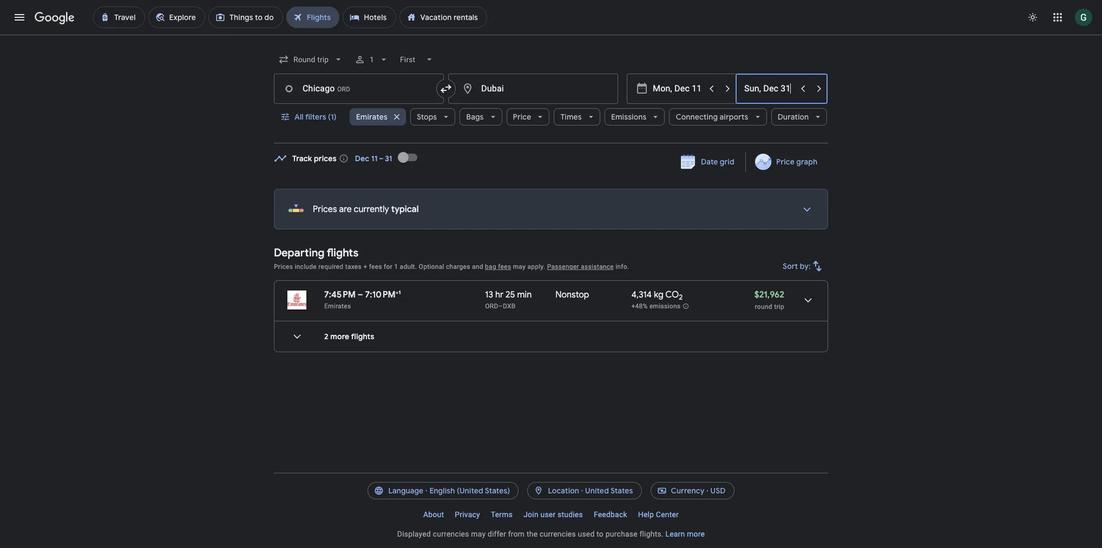 Task type: vqa. For each thing, say whether or not it's contained in the screenshot.
Dec 11 – 31
yes



Task type: describe. For each thing, give the bounding box(es) containing it.
the
[[527, 530, 538, 539]]

2 fees from the left
[[498, 263, 511, 271]]

round
[[755, 303, 773, 311]]

13
[[485, 290, 493, 301]]

hr
[[495, 290, 504, 301]]

+48%
[[632, 303, 648, 310]]

required
[[319, 263, 344, 271]]

united
[[585, 486, 609, 496]]

terms
[[491, 511, 513, 519]]

emissions
[[650, 303, 681, 310]]

learn more about tracked prices image
[[339, 154, 349, 164]]

feedback link
[[589, 506, 633, 524]]

1 inside 7:45 pm – 7:10 pm + 1
[[399, 289, 401, 296]]

studies
[[558, 511, 583, 519]]

date
[[701, 157, 718, 167]]

bags
[[466, 112, 484, 122]]

2 more flights
[[324, 332, 374, 342]]

0 vertical spatial +
[[364, 263, 367, 271]]

leaves o'hare international airport at 7:45 pm on monday, december 11 and arrives at dubai international airport at 7:10 pm on tuesday, december 12. element
[[324, 289, 401, 301]]

united states
[[585, 486, 633, 496]]

dxb
[[503, 303, 516, 310]]

sort
[[783, 262, 798, 271]]

track
[[292, 154, 312, 164]]

graph
[[797, 157, 818, 167]]

bags button
[[460, 104, 502, 130]]

join user studies
[[524, 511, 583, 519]]

change appearance image
[[1020, 4, 1046, 30]]

all
[[295, 112, 304, 122]]

Arrival time: 7:10 PM on  Tuesday, December 12. text field
[[365, 289, 401, 301]]

learn more link
[[666, 530, 705, 539]]

purchase
[[606, 530, 638, 539]]

displayed
[[397, 530, 431, 539]]

min
[[517, 290, 532, 301]]

currently
[[354, 204, 389, 215]]

join user studies link
[[518, 506, 589, 524]]

dec 11 – 31
[[355, 154, 392, 164]]

1 vertical spatial flights
[[351, 332, 374, 342]]

filters
[[305, 112, 326, 122]]

and
[[472, 263, 483, 271]]

sort by:
[[783, 262, 811, 271]]

dec
[[355, 154, 370, 164]]

emissions
[[611, 112, 647, 122]]

emissions button
[[605, 104, 665, 130]]

location
[[548, 486, 579, 496]]

states)
[[485, 486, 510, 496]]

7:45 pm
[[324, 290, 356, 301]]

emirates button
[[350, 104, 406, 130]]

sort by: button
[[779, 253, 829, 279]]

swap origin and destination. image
[[440, 82, 453, 95]]

departing flights main content
[[274, 145, 829, 361]]

$21,962 round trip
[[755, 290, 785, 311]]

nonstop
[[556, 290, 589, 301]]

ord
[[485, 303, 499, 310]]

+ inside 7:45 pm – 7:10 pm + 1
[[396, 289, 399, 296]]

4,314 kg co 2
[[632, 290, 683, 302]]

airports
[[720, 112, 749, 122]]

taxes
[[345, 263, 362, 271]]

all filters (1) button
[[274, 104, 345, 130]]

more inside departing flights main content
[[331, 332, 350, 342]]

flight details. leaves o'hare international airport at 7:45 pm on monday, december 11 and arrives at dubai international airport at 7:10 pm on tuesday, december 12. image
[[795, 288, 821, 314]]

prices for prices are currently typical
[[313, 204, 337, 215]]

feedback
[[594, 511, 627, 519]]

departing
[[274, 246, 325, 260]]

prices are currently typical
[[313, 204, 419, 215]]

1 button
[[351, 47, 394, 73]]

$21,962
[[755, 290, 785, 301]]

typical
[[391, 204, 419, 215]]

nonstop flight. element
[[556, 290, 589, 302]]

13 hr 25 min ord – dxb
[[485, 290, 532, 310]]

apply.
[[528, 263, 546, 271]]

emirates inside emirates "popup button"
[[356, 112, 388, 122]]

0 vertical spatial flights
[[327, 246, 359, 260]]

date grid button
[[673, 152, 743, 172]]

terms link
[[486, 506, 518, 524]]

join
[[524, 511, 539, 519]]

all filters (1)
[[295, 112, 337, 122]]

7:45 pm – 7:10 pm + 1
[[324, 289, 401, 301]]

privacy link
[[450, 506, 486, 524]]

help center
[[638, 511, 679, 519]]

flights.
[[640, 530, 664, 539]]

passenger assistance button
[[547, 263, 614, 271]]

emirates inside departing flights main content
[[324, 303, 351, 310]]



Task type: locate. For each thing, give the bounding box(es) containing it.
1 horizontal spatial currencies
[[540, 530, 576, 539]]

currency
[[671, 486, 705, 496]]

may left differ
[[471, 530, 486, 539]]

duration
[[778, 112, 809, 122]]

0 horizontal spatial currencies
[[433, 530, 469, 539]]

displayed currencies may differ from the currencies used to purchase flights. learn more
[[397, 530, 705, 539]]

used
[[578, 530, 595, 539]]

emirates
[[356, 112, 388, 122], [324, 303, 351, 310]]

may left apply.
[[513, 263, 526, 271]]

2 more flights image
[[284, 324, 310, 350]]

0 horizontal spatial –
[[358, 290, 363, 301]]

optional
[[419, 263, 444, 271]]

Departure time: 7:45 PM. text field
[[324, 290, 356, 301]]

none search field containing all filters (1)
[[274, 47, 829, 144]]

co
[[666, 290, 679, 301]]

prices
[[313, 204, 337, 215], [274, 263, 293, 271]]

0 vertical spatial –
[[358, 290, 363, 301]]

emirates down 7:45 pm in the left bottom of the page
[[324, 303, 351, 310]]

more
[[331, 332, 350, 342], [687, 530, 705, 539]]

loading results progress bar
[[0, 35, 1103, 37]]

11 – 31
[[371, 154, 392, 164]]

+
[[364, 263, 367, 271], [396, 289, 399, 296]]

price
[[513, 112, 531, 122], [776, 157, 795, 167]]

– inside 13 hr 25 min ord – dxb
[[499, 303, 503, 310]]

are
[[339, 204, 352, 215]]

4,314
[[632, 290, 652, 301]]

price right bags popup button
[[513, 112, 531, 122]]

flights down 'leaves o'hare international airport at 7:45 pm on monday, december 11 and arrives at dubai international airport at 7:10 pm on tuesday, december 12.' element
[[351, 332, 374, 342]]

language
[[388, 486, 424, 496]]

from
[[508, 530, 525, 539]]

0 vertical spatial may
[[513, 263, 526, 271]]

about link
[[418, 506, 450, 524]]

1 horizontal spatial emirates
[[356, 112, 388, 122]]

0 vertical spatial 2
[[679, 293, 683, 302]]

include
[[295, 263, 317, 271]]

None text field
[[448, 74, 618, 104]]

1 vertical spatial more
[[687, 530, 705, 539]]

1 horizontal spatial prices
[[313, 204, 337, 215]]

0 vertical spatial more
[[331, 332, 350, 342]]

usd
[[711, 486, 726, 496]]

currencies down join user studies
[[540, 530, 576, 539]]

1 currencies from the left
[[433, 530, 469, 539]]

1 vertical spatial –
[[499, 303, 503, 310]]

passenger
[[547, 263, 579, 271]]

flights
[[327, 246, 359, 260], [351, 332, 374, 342]]

currencies down privacy
[[433, 530, 469, 539]]

1 vertical spatial 1
[[394, 263, 398, 271]]

user
[[541, 511, 556, 519]]

bag fees button
[[485, 263, 511, 271]]

grid
[[720, 157, 735, 167]]

2 right 2 more flights icon
[[324, 332, 329, 342]]

1 horizontal spatial more
[[687, 530, 705, 539]]

more down 7:45 pm 'text field' on the left bottom of page
[[331, 332, 350, 342]]

stops
[[417, 112, 437, 122]]

1 horizontal spatial 1
[[394, 263, 398, 271]]

charges
[[446, 263, 470, 271]]

25
[[506, 290, 515, 301]]

0 horizontal spatial 2
[[324, 332, 329, 342]]

kg
[[654, 290, 664, 301]]

connecting
[[676, 112, 718, 122]]

price button
[[507, 104, 550, 130]]

track prices
[[292, 154, 337, 164]]

privacy
[[455, 511, 480, 519]]

0 horizontal spatial emirates
[[324, 303, 351, 310]]

2 vertical spatial 1
[[399, 289, 401, 296]]

times button
[[554, 104, 600, 130]]

help
[[638, 511, 654, 519]]

date grid
[[701, 157, 735, 167]]

states
[[611, 486, 633, 496]]

may inside departing flights main content
[[513, 263, 526, 271]]

(1)
[[328, 112, 337, 122]]

prices left are
[[313, 204, 337, 215]]

(united
[[457, 486, 483, 496]]

21962 US dollars text field
[[755, 290, 785, 301]]

– down hr
[[499, 303, 503, 310]]

None text field
[[274, 74, 444, 104]]

learn
[[666, 530, 685, 539]]

1
[[370, 55, 374, 64], [394, 263, 398, 271], [399, 289, 401, 296]]

2 up emissions
[[679, 293, 683, 302]]

Departure text field
[[653, 74, 703, 103]]

0 vertical spatial price
[[513, 112, 531, 122]]

duration button
[[771, 104, 828, 130]]

1 horizontal spatial –
[[499, 303, 503, 310]]

emirates right (1) at the top of the page
[[356, 112, 388, 122]]

trip
[[774, 303, 785, 311]]

stops button
[[410, 104, 456, 130]]

Return text field
[[745, 74, 794, 103]]

prices include required taxes + fees for 1 adult. optional charges and bag fees may apply. passenger assistance
[[274, 263, 614, 271]]

0 vertical spatial emirates
[[356, 112, 388, 122]]

flights up taxes
[[327, 246, 359, 260]]

find the best price region
[[274, 145, 829, 180]]

1 fees from the left
[[369, 263, 382, 271]]

7:10 pm
[[365, 290, 396, 301]]

main menu image
[[13, 11, 26, 24]]

0 horizontal spatial 1
[[370, 55, 374, 64]]

may
[[513, 263, 526, 271], [471, 530, 486, 539]]

1 horizontal spatial fees
[[498, 263, 511, 271]]

price for price
[[513, 112, 531, 122]]

1 vertical spatial prices
[[274, 263, 293, 271]]

1 vertical spatial may
[[471, 530, 486, 539]]

1 horizontal spatial price
[[776, 157, 795, 167]]

1 vertical spatial price
[[776, 157, 795, 167]]

2 horizontal spatial 1
[[399, 289, 401, 296]]

connecting airports button
[[670, 104, 767, 130]]

2 inside 4,314 kg co 2
[[679, 293, 683, 302]]

prices for prices include required taxes + fees for 1 adult. optional charges and bag fees may apply. passenger assistance
[[274, 263, 293, 271]]

departing flights
[[274, 246, 359, 260]]

price inside popup button
[[513, 112, 531, 122]]

– left 7:10 pm
[[358, 290, 363, 301]]

1 vertical spatial +
[[396, 289, 399, 296]]

prices
[[314, 154, 337, 164]]

2 currencies from the left
[[540, 530, 576, 539]]

0 horizontal spatial fees
[[369, 263, 382, 271]]

1 horizontal spatial 2
[[679, 293, 683, 302]]

fees right bag
[[498, 263, 511, 271]]

0 vertical spatial prices
[[313, 204, 337, 215]]

+48% emissions
[[632, 303, 681, 310]]

0 horizontal spatial more
[[331, 332, 350, 342]]

differ
[[488, 530, 506, 539]]

price inside button
[[776, 157, 795, 167]]

None search field
[[274, 47, 829, 144]]

0 vertical spatial 1
[[370, 55, 374, 64]]

total duration 13 hr 25 min. element
[[485, 290, 556, 302]]

english
[[430, 486, 455, 496]]

prices down departing
[[274, 263, 293, 271]]

price graph button
[[748, 152, 826, 172]]

1 horizontal spatial +
[[396, 289, 399, 296]]

1 inside 1 popup button
[[370, 55, 374, 64]]

about
[[423, 511, 444, 519]]

1 horizontal spatial may
[[513, 263, 526, 271]]

more right "learn"
[[687, 530, 705, 539]]

None field
[[274, 50, 348, 69], [396, 50, 439, 69], [274, 50, 348, 69], [396, 50, 439, 69]]

price left graph
[[776, 157, 795, 167]]

for
[[384, 263, 393, 271]]

to
[[597, 530, 604, 539]]

0 horizontal spatial prices
[[274, 263, 293, 271]]

0 horizontal spatial may
[[471, 530, 486, 539]]

more details image
[[794, 197, 820, 223]]

center
[[656, 511, 679, 519]]

1 vertical spatial emirates
[[324, 303, 351, 310]]

assistance
[[581, 263, 614, 271]]

0 horizontal spatial price
[[513, 112, 531, 122]]

fees
[[369, 263, 382, 271], [498, 263, 511, 271]]

1 vertical spatial 2
[[324, 332, 329, 342]]

by:
[[800, 262, 811, 271]]

times
[[561, 112, 582, 122]]

fees left for
[[369, 263, 382, 271]]

price for price graph
[[776, 157, 795, 167]]

– inside 7:45 pm – 7:10 pm + 1
[[358, 290, 363, 301]]

price graph
[[776, 157, 818, 167]]

0 horizontal spatial +
[[364, 263, 367, 271]]

currencies
[[433, 530, 469, 539], [540, 530, 576, 539]]



